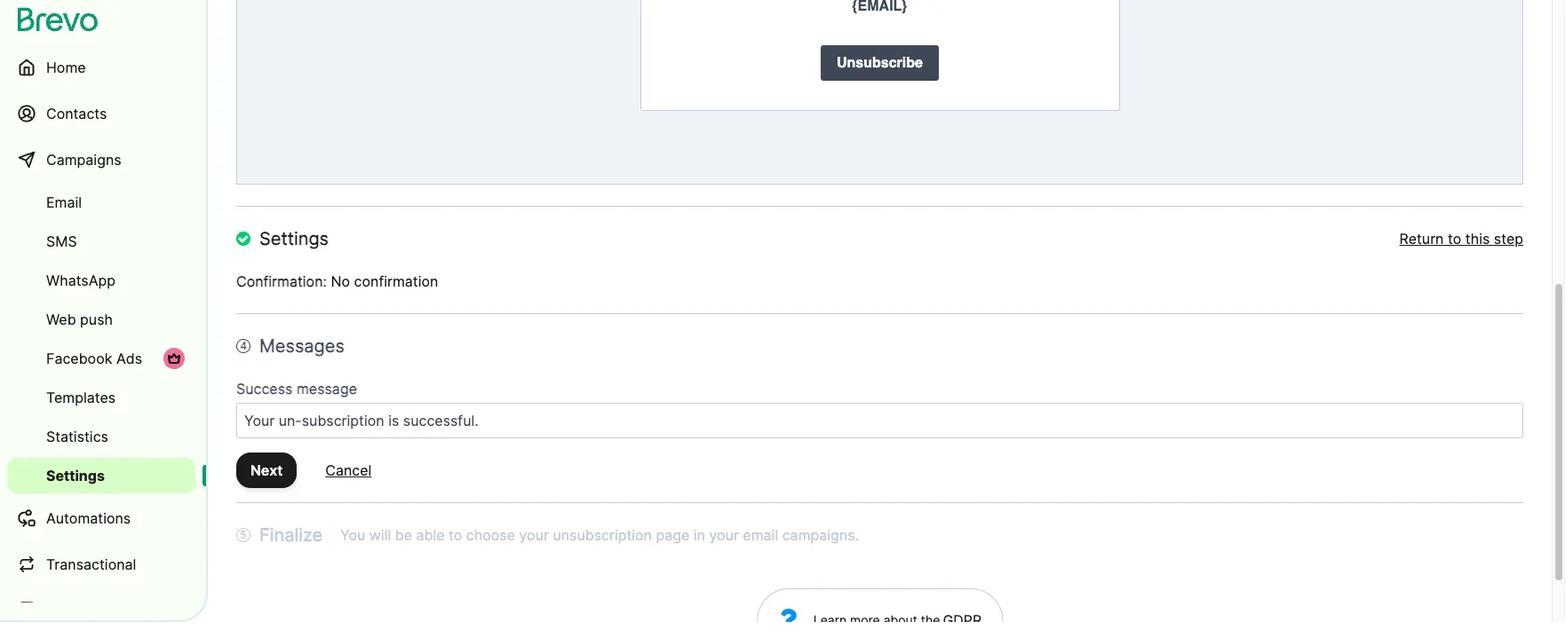 Task type: locate. For each thing, give the bounding box(es) containing it.
no
[[331, 273, 350, 291]]

whatsapp
[[46, 272, 116, 290]]

step
[[1494, 230, 1524, 248]]

0 horizontal spatial to
[[449, 527, 462, 545]]

1 horizontal spatial settings
[[259, 228, 329, 250]]

to right able
[[449, 527, 462, 545]]

settings down statistics
[[46, 467, 105, 485]]

templates link
[[7, 380, 195, 416]]

statistics
[[46, 428, 108, 446]]

campaigns link
[[7, 139, 195, 181]]

your
[[519, 527, 549, 545], [709, 527, 739, 545]]

whatsapp link
[[7, 263, 195, 299]]

sms
[[46, 233, 77, 251]]

automations
[[46, 510, 131, 528]]

sms link
[[7, 224, 195, 259]]

5
[[240, 529, 247, 542]]

return to this step button
[[1400, 228, 1524, 250]]

email link
[[7, 185, 195, 220]]

conversations link
[[7, 590, 195, 623]]

facebook ads link
[[7, 341, 195, 377]]

confirmation : no confirmation
[[236, 273, 438, 291]]

conversations
[[46, 602, 142, 620]]

messages
[[259, 336, 345, 357]]

campaigns.
[[782, 527, 859, 545]]

you will be able to choose your unsubscription page in your email campaigns.
[[340, 527, 859, 545]]

success
[[236, 380, 293, 398]]

1 horizontal spatial to
[[1448, 230, 1462, 248]]

0 vertical spatial to
[[1448, 230, 1462, 248]]

to
[[1448, 230, 1462, 248], [449, 527, 462, 545]]

your right in
[[709, 527, 739, 545]]

None text field
[[237, 404, 1523, 438]]

contacts link
[[7, 92, 195, 135]]

1 horizontal spatial your
[[709, 527, 739, 545]]

message
[[297, 380, 357, 398]]

campaigns
[[46, 151, 121, 169]]

cancel button
[[325, 460, 372, 482]]

settings
[[259, 228, 329, 250], [46, 467, 105, 485]]

settings up confirmation
[[259, 228, 329, 250]]

your right choose
[[519, 527, 549, 545]]

return to this step
[[1400, 230, 1524, 248]]

automations link
[[7, 498, 195, 540]]

left___rvooi image
[[167, 352, 181, 366]]

1 vertical spatial to
[[449, 527, 462, 545]]

settings link
[[7, 458, 195, 494]]

0 horizontal spatial settings
[[46, 467, 105, 485]]

be
[[395, 527, 412, 545]]

2 your from the left
[[709, 527, 739, 545]]

to left this
[[1448, 230, 1462, 248]]

will
[[369, 527, 391, 545]]

settings inside 'link'
[[46, 467, 105, 485]]

1 vertical spatial settings
[[46, 467, 105, 485]]

this
[[1466, 230, 1490, 248]]

0 horizontal spatial your
[[519, 527, 549, 545]]

0 vertical spatial settings
[[259, 228, 329, 250]]

finalize
[[259, 525, 323, 546]]

confirmation
[[354, 273, 438, 291]]

ads
[[116, 350, 142, 368]]

web push
[[46, 311, 113, 329]]

next button
[[236, 453, 297, 489]]



Task type: describe. For each thing, give the bounding box(es) containing it.
statistics link
[[7, 419, 195, 455]]

home
[[46, 59, 86, 76]]

choose
[[466, 527, 515, 545]]

4
[[240, 339, 247, 353]]

to inside button
[[1448, 230, 1462, 248]]

able
[[416, 527, 445, 545]]

transactional
[[46, 556, 136, 574]]

cancel
[[325, 462, 372, 480]]

email
[[743, 527, 778, 545]]

web push link
[[7, 302, 195, 338]]

web
[[46, 311, 76, 329]]

next
[[251, 462, 283, 480]]

unsubscription
[[553, 527, 652, 545]]

facebook ads
[[46, 350, 142, 368]]

facebook
[[46, 350, 112, 368]]

confirmation
[[236, 273, 323, 291]]

success message
[[236, 380, 357, 398]]

1 your from the left
[[519, 527, 549, 545]]

return image
[[236, 232, 251, 246]]

email
[[46, 194, 82, 211]]

transactional link
[[7, 544, 195, 586]]

templates
[[46, 389, 116, 407]]

contacts
[[46, 105, 107, 123]]

return
[[1400, 230, 1444, 248]]

home link
[[7, 46, 195, 89]]

push
[[80, 311, 113, 329]]

in
[[694, 527, 705, 545]]

you
[[340, 527, 365, 545]]

page
[[656, 527, 690, 545]]

unsubscribe
[[837, 55, 923, 71]]

:
[[323, 273, 327, 291]]



Task type: vqa. For each thing, say whether or not it's contained in the screenshot.
the Mark
no



